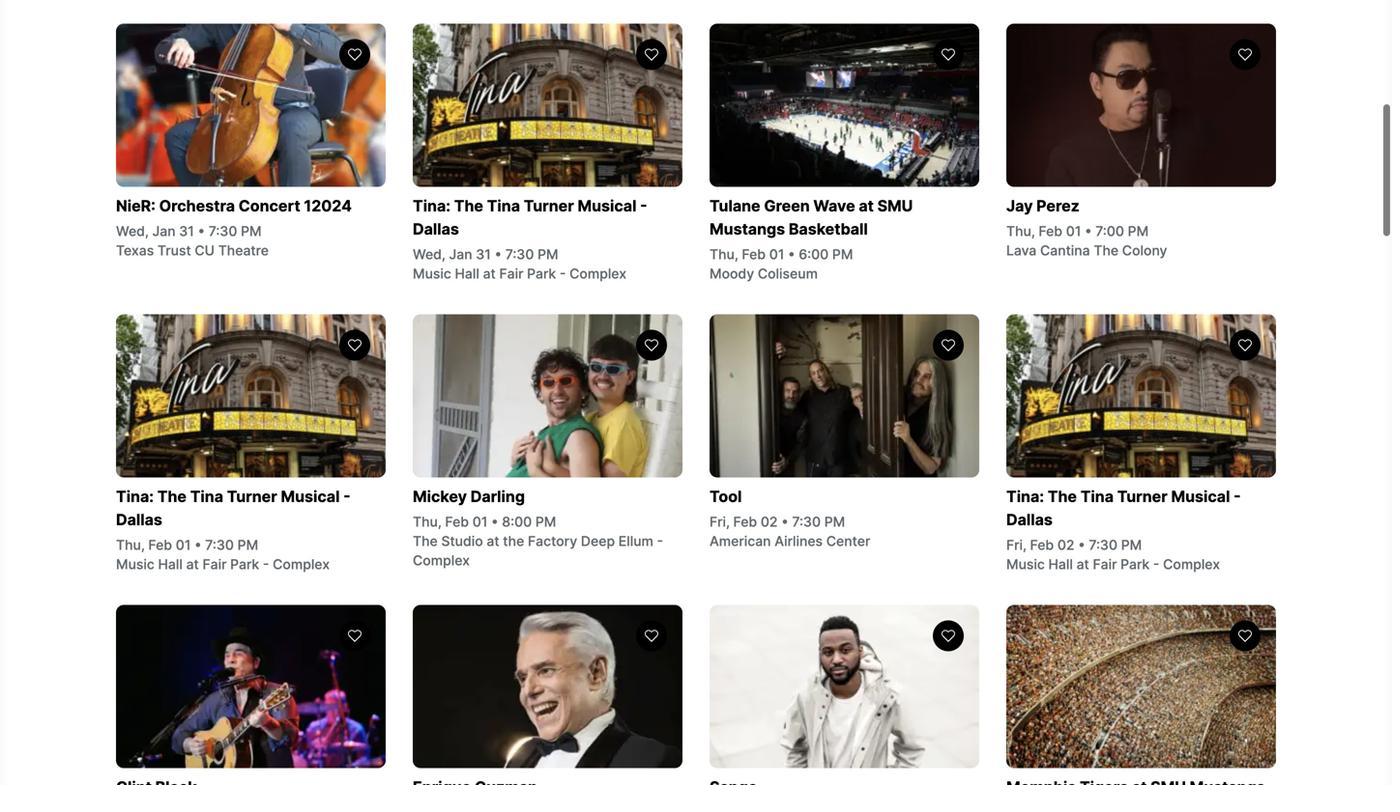 Task type: locate. For each thing, give the bounding box(es) containing it.
fair
[[499, 266, 523, 282], [202, 557, 227, 573], [1093, 557, 1117, 573]]

music inside the 'tina: the tina turner musical - dallas thu, feb 01 • 7:30 pm music hall at fair park - complex'
[[116, 557, 155, 573]]

02
[[761, 514, 778, 531], [1058, 538, 1075, 554]]

music inside tina: the tina turner musical - dallas fri, feb 02 • 7:30 pm music hall at fair park - complex
[[1006, 557, 1045, 573]]

1 horizontal spatial fri,
[[1006, 538, 1027, 554]]

0 horizontal spatial tina:
[[116, 488, 154, 507]]

park for tina: the tina turner musical - dallas wed, jan 31 • 7:30 pm music hall at fair park - complex
[[527, 266, 556, 282]]

complex inside the 'tina: the tina turner musical - dallas thu, feb 01 • 7:30 pm music hall at fair park - complex'
[[273, 557, 330, 573]]

1 horizontal spatial fair
[[499, 266, 523, 282]]

dallas for tina: the tina turner musical - dallas thu, feb 01 • 7:30 pm music hall at fair park - complex
[[116, 511, 162, 530]]

music
[[413, 266, 451, 282], [116, 557, 155, 573], [1006, 557, 1045, 573]]

at inside the 'tina: the tina turner musical - dallas thu, feb 01 • 7:30 pm music hall at fair park - complex'
[[186, 557, 199, 573]]

0 vertical spatial 31
[[179, 223, 194, 240]]

turner inside tina: the tina turner musical - dallas fri, feb 02 • 7:30 pm music hall at fair park - complex
[[1117, 488, 1168, 507]]

feb inside tina: the tina turner musical - dallas fri, feb 02 • 7:30 pm music hall at fair park - complex
[[1030, 538, 1054, 554]]

thu, inside the 'tina: the tina turner musical - dallas thu, feb 01 • 7:30 pm music hall at fair park - complex'
[[116, 538, 145, 554]]

orchestra
[[159, 197, 235, 216]]

wed,
[[116, 223, 149, 240], [413, 247, 445, 263]]

• inside 'nier: orchestra concert 12024 wed, jan 31 • 7:30 pm texas trust cu theatre'
[[198, 223, 205, 240]]

concert
[[239, 197, 300, 216]]

dallas inside tina: the tina turner musical - dallas fri, feb 02 • 7:30 pm music hall at fair park - complex
[[1006, 511, 1053, 530]]

theatre
[[218, 243, 269, 259]]

1 horizontal spatial jan
[[449, 247, 472, 263]]

at
[[859, 197, 874, 216], [483, 266, 496, 282], [487, 534, 499, 550], [186, 557, 199, 573], [1077, 557, 1089, 573]]

at inside "tina: the tina turner musical - dallas wed, jan 31 • 7:30 pm music hall at fair park - complex"
[[483, 266, 496, 282]]

the
[[503, 534, 524, 550]]

the inside mickey darling thu, feb 01 • 8:00 pm the studio at the factory deep ellum - complex
[[413, 534, 438, 550]]

1 horizontal spatial music
[[413, 266, 451, 282]]

fair inside tina: the tina turner musical - dallas fri, feb 02 • 7:30 pm music hall at fair park - complex
[[1093, 557, 1117, 573]]

dallas inside the 'tina: the tina turner musical - dallas thu, feb 01 • 7:30 pm music hall at fair park - complex'
[[116, 511, 162, 530]]

6:00
[[799, 247, 829, 263]]

7:30
[[209, 223, 237, 240], [505, 247, 534, 263], [792, 514, 821, 531], [205, 538, 234, 554], [1089, 538, 1118, 554]]

at for tina: the tina turner musical - dallas fri, feb 02 • 7:30 pm music hall at fair park - complex
[[1077, 557, 1089, 573]]

fair for tina: the tina turner musical - dallas thu, feb 01 • 7:30 pm music hall at fair park - complex
[[202, 557, 227, 573]]

musical inside tina: the tina turner musical - dallas fri, feb 02 • 7:30 pm music hall at fair park - complex
[[1171, 488, 1230, 507]]

pm inside tulane green wave at smu mustangs basketball thu, feb 01 • 6:00 pm moody coliseum
[[832, 247, 853, 263]]

1 horizontal spatial musical
[[578, 197, 637, 216]]

01
[[1066, 223, 1081, 240], [769, 247, 784, 263], [473, 514, 488, 531], [176, 538, 191, 554]]

01 inside jay perez thu, feb 01 • 7:00 pm lava cantina the colony
[[1066, 223, 1081, 240]]

tina: for tina: the tina turner musical - dallas wed, jan 31 • 7:30 pm music hall at fair park - complex
[[413, 197, 451, 216]]

0 horizontal spatial fair
[[202, 557, 227, 573]]

jay perez thu, feb 01 • 7:00 pm lava cantina the colony
[[1006, 197, 1167, 259]]

1 horizontal spatial turner
[[524, 197, 574, 216]]

colony
[[1122, 243, 1167, 259]]

0 horizontal spatial hall
[[158, 557, 183, 573]]

hall inside the 'tina: the tina turner musical - dallas thu, feb 01 • 7:30 pm music hall at fair park - complex'
[[158, 557, 183, 573]]

park inside tina: the tina turner musical - dallas fri, feb 02 • 7:30 pm music hall at fair park - complex
[[1121, 557, 1150, 573]]

pm inside tina: the tina turner musical - dallas fri, feb 02 • 7:30 pm music hall at fair park - complex
[[1121, 538, 1142, 554]]

0 horizontal spatial turner
[[227, 488, 277, 507]]

tina: inside "tina: the tina turner musical - dallas wed, jan 31 • 7:30 pm music hall at fair park - complex"
[[413, 197, 451, 216]]

thu, inside tulane green wave at smu mustangs basketball thu, feb 01 • 6:00 pm moody coliseum
[[710, 247, 738, 263]]

dallas
[[413, 220, 459, 239], [116, 511, 162, 530], [1006, 511, 1053, 530]]

2 horizontal spatial music
[[1006, 557, 1045, 573]]

the inside "tina: the tina turner musical - dallas wed, jan 31 • 7:30 pm music hall at fair park - complex"
[[454, 197, 483, 216]]

feb
[[1039, 223, 1063, 240], [742, 247, 766, 263], [445, 514, 469, 531], [733, 514, 757, 531], [148, 538, 172, 554], [1030, 538, 1054, 554]]

tina: for tina: the tina turner musical - dallas thu, feb 01 • 7:30 pm music hall at fair park - complex
[[116, 488, 154, 507]]

1 horizontal spatial wed,
[[413, 247, 445, 263]]

1 horizontal spatial dallas
[[413, 220, 459, 239]]

1 horizontal spatial 02
[[1058, 538, 1075, 554]]

the inside the 'tina: the tina turner musical - dallas thu, feb 01 • 7:30 pm music hall at fair park - complex'
[[157, 488, 187, 507]]

fri, inside tool fri, feb 02 • 7:30 pm american airlines center
[[710, 514, 730, 531]]

1 horizontal spatial park
[[527, 266, 556, 282]]

feb inside tulane green wave at smu mustangs basketball thu, feb 01 • 6:00 pm moody coliseum
[[742, 247, 766, 263]]

0 horizontal spatial 02
[[761, 514, 778, 531]]

musical for tina: the tina turner musical - dallas thu, feb 01 • 7:30 pm music hall at fair park - complex
[[281, 488, 340, 507]]

feb inside mickey darling thu, feb 01 • 8:00 pm the studio at the factory deep ellum - complex
[[445, 514, 469, 531]]

pm inside tool fri, feb 02 • 7:30 pm american airlines center
[[824, 514, 845, 531]]

the
[[454, 197, 483, 216], [1094, 243, 1119, 259], [157, 488, 187, 507], [1048, 488, 1077, 507], [413, 534, 438, 550]]

- inside mickey darling thu, feb 01 • 8:00 pm the studio at the factory deep ellum - complex
[[657, 534, 663, 550]]

0 horizontal spatial musical
[[281, 488, 340, 507]]

the inside jay perez thu, feb 01 • 7:00 pm lava cantina the colony
[[1094, 243, 1119, 259]]

0 vertical spatial wed,
[[116, 223, 149, 240]]

1 vertical spatial 31
[[476, 247, 491, 263]]

musical inside the 'tina: the tina turner musical - dallas thu, feb 01 • 7:30 pm music hall at fair park - complex'
[[281, 488, 340, 507]]

pm
[[241, 223, 262, 240], [1128, 223, 1149, 240], [538, 247, 558, 263], [832, 247, 853, 263], [535, 514, 556, 531], [824, 514, 845, 531], [237, 538, 258, 554], [1121, 538, 1142, 554]]

hall inside tina: the tina turner musical - dallas fri, feb 02 • 7:30 pm music hall at fair park - complex
[[1048, 557, 1073, 573]]

tina: inside tina: the tina turner musical - dallas fri, feb 02 • 7:30 pm music hall at fair park - complex
[[1006, 488, 1044, 507]]

music for tina: the tina turner musical - dallas thu, feb 01 • 7:30 pm music hall at fair park - complex
[[116, 557, 155, 573]]

tina: inside the 'tina: the tina turner musical - dallas thu, feb 01 • 7:30 pm music hall at fair park - complex'
[[116, 488, 154, 507]]

7:30 inside the 'tina: the tina turner musical - dallas thu, feb 01 • 7:30 pm music hall at fair park - complex'
[[205, 538, 234, 554]]

2 horizontal spatial tina
[[1081, 488, 1114, 507]]

31 inside "tina: the tina turner musical - dallas wed, jan 31 • 7:30 pm music hall at fair park - complex"
[[476, 247, 491, 263]]

complex inside "tina: the tina turner musical - dallas wed, jan 31 • 7:30 pm music hall at fair park - complex"
[[570, 266, 627, 282]]

hall
[[455, 266, 479, 282], [158, 557, 183, 573], [1048, 557, 1073, 573]]

0 horizontal spatial dallas
[[116, 511, 162, 530]]

2 horizontal spatial park
[[1121, 557, 1150, 573]]

7:30 inside "tina: the tina turner musical - dallas wed, jan 31 • 7:30 pm music hall at fair park - complex"
[[505, 247, 534, 263]]

the inside tina: the tina turner musical - dallas fri, feb 02 • 7:30 pm music hall at fair park - complex
[[1048, 488, 1077, 507]]

musical inside "tina: the tina turner musical - dallas wed, jan 31 • 7:30 pm music hall at fair park - complex"
[[578, 197, 637, 216]]

02 inside tina: the tina turner musical - dallas fri, feb 02 • 7:30 pm music hall at fair park - complex
[[1058, 538, 1075, 554]]

mustangs
[[710, 220, 785, 239]]

tina for tina: the tina turner musical - dallas wed, jan 31 • 7:30 pm music hall at fair park - complex
[[487, 197, 520, 216]]

1 vertical spatial fri,
[[1006, 538, 1027, 554]]

music inside "tina: the tina turner musical - dallas wed, jan 31 • 7:30 pm music hall at fair park - complex"
[[413, 266, 451, 282]]

complex inside tina: the tina turner musical - dallas fri, feb 02 • 7:30 pm music hall at fair park - complex
[[1163, 557, 1220, 573]]

jan
[[152, 223, 176, 240], [449, 247, 472, 263]]

2 horizontal spatial dallas
[[1006, 511, 1053, 530]]

turner inside the 'tina: the tina turner musical - dallas thu, feb 01 • 7:30 pm music hall at fair park - complex'
[[227, 488, 277, 507]]

complex for tina: the tina turner musical - dallas thu, feb 01 • 7:30 pm music hall at fair park - complex
[[273, 557, 330, 573]]

at inside tina: the tina turner musical - dallas fri, feb 02 • 7:30 pm music hall at fair park - complex
[[1077, 557, 1089, 573]]

1 vertical spatial 02
[[1058, 538, 1075, 554]]

park
[[527, 266, 556, 282], [230, 557, 259, 573], [1121, 557, 1150, 573]]

7:30 inside tool fri, feb 02 • 7:30 pm american airlines center
[[792, 514, 821, 531]]

1 vertical spatial wed,
[[413, 247, 445, 263]]

trust
[[158, 243, 191, 259]]

0 horizontal spatial tina
[[190, 488, 223, 507]]

tina:
[[413, 197, 451, 216], [116, 488, 154, 507], [1006, 488, 1044, 507]]

feb inside tool fri, feb 02 • 7:30 pm american airlines center
[[733, 514, 757, 531]]

1 horizontal spatial hall
[[455, 266, 479, 282]]

turner inside "tina: the tina turner musical - dallas wed, jan 31 • 7:30 pm music hall at fair park - complex"
[[524, 197, 574, 216]]

2 horizontal spatial turner
[[1117, 488, 1168, 507]]

2 horizontal spatial hall
[[1048, 557, 1073, 573]]

nier:
[[116, 197, 156, 216]]

musical
[[578, 197, 637, 216], [281, 488, 340, 507], [1171, 488, 1230, 507]]

• inside mickey darling thu, feb 01 • 8:00 pm the studio at the factory deep ellum - complex
[[491, 514, 498, 531]]

0 vertical spatial fri,
[[710, 514, 730, 531]]

turner
[[524, 197, 574, 216], [227, 488, 277, 507], [1117, 488, 1168, 507]]

0 vertical spatial jan
[[152, 223, 176, 240]]

31
[[179, 223, 194, 240], [476, 247, 491, 263]]

park inside the 'tina: the tina turner musical - dallas thu, feb 01 • 7:30 pm music hall at fair park - complex'
[[230, 557, 259, 573]]

mickey darling thu, feb 01 • 8:00 pm the studio at the factory deep ellum - complex
[[413, 488, 663, 569]]

12024
[[304, 197, 352, 216]]

mickey
[[413, 488, 467, 507]]

tina inside "tina: the tina turner musical - dallas wed, jan 31 • 7:30 pm music hall at fair park - complex"
[[487, 197, 520, 216]]

0 horizontal spatial 31
[[179, 223, 194, 240]]

jan inside 'nier: orchestra concert 12024 wed, jan 31 • 7:30 pm texas trust cu theatre'
[[152, 223, 176, 240]]

dallas for tina: the tina turner musical - dallas wed, jan 31 • 7:30 pm music hall at fair park - complex
[[413, 220, 459, 239]]

• inside the 'tina: the tina turner musical - dallas thu, feb 01 • 7:30 pm music hall at fair park - complex'
[[194, 538, 202, 554]]

park for tina: the tina turner musical - dallas fri, feb 02 • 7:30 pm music hall at fair park - complex
[[1121, 557, 1150, 573]]

01 inside tulane green wave at smu mustangs basketball thu, feb 01 • 6:00 pm moody coliseum
[[769, 247, 784, 263]]

0 horizontal spatial park
[[230, 557, 259, 573]]

1 horizontal spatial tina:
[[413, 197, 451, 216]]

wed, inside 'nier: orchestra concert 12024 wed, jan 31 • 7:30 pm texas trust cu theatre'
[[116, 223, 149, 240]]

tina inside the 'tina: the tina turner musical - dallas thu, feb 01 • 7:30 pm music hall at fair park - complex'
[[190, 488, 223, 507]]

the for tina: the tina turner musical - dallas wed, jan 31 • 7:30 pm music hall at fair park - complex
[[454, 197, 483, 216]]

•
[[198, 223, 205, 240], [1085, 223, 1092, 240], [495, 247, 502, 263], [788, 247, 795, 263], [491, 514, 498, 531], [781, 514, 789, 531], [194, 538, 202, 554], [1078, 538, 1085, 554]]

fri,
[[710, 514, 730, 531], [1006, 538, 1027, 554]]

dallas inside "tina: the tina turner musical - dallas wed, jan 31 • 7:30 pm music hall at fair park - complex"
[[413, 220, 459, 239]]

tina inside tina: the tina turner musical - dallas fri, feb 02 • 7:30 pm music hall at fair park - complex
[[1081, 488, 1114, 507]]

1 horizontal spatial 31
[[476, 247, 491, 263]]

0 horizontal spatial fri,
[[710, 514, 730, 531]]

02 inside tool fri, feb 02 • 7:30 pm american airlines center
[[761, 514, 778, 531]]

tina: the tina turner musical - dallas wed, jan 31 • 7:30 pm music hall at fair park - complex
[[413, 197, 647, 282]]

complex inside mickey darling thu, feb 01 • 8:00 pm the studio at the factory deep ellum - complex
[[413, 553, 470, 569]]

7:30 inside tina: the tina turner musical - dallas fri, feb 02 • 7:30 pm music hall at fair park - complex
[[1089, 538, 1118, 554]]

2 horizontal spatial musical
[[1171, 488, 1230, 507]]

thu,
[[1006, 223, 1035, 240], [710, 247, 738, 263], [413, 514, 442, 531], [116, 538, 145, 554]]

0 horizontal spatial wed,
[[116, 223, 149, 240]]

hall inside "tina: the tina turner musical - dallas wed, jan 31 • 7:30 pm music hall at fair park - complex"
[[455, 266, 479, 282]]

fair inside "tina: the tina turner musical - dallas wed, jan 31 • 7:30 pm music hall at fair park - complex"
[[499, 266, 523, 282]]

park inside "tina: the tina turner musical - dallas wed, jan 31 • 7:30 pm music hall at fair park - complex"
[[527, 266, 556, 282]]

complex for tina: the tina turner musical - dallas wed, jan 31 • 7:30 pm music hall at fair park - complex
[[570, 266, 627, 282]]

1 horizontal spatial tina
[[487, 197, 520, 216]]

2 horizontal spatial fair
[[1093, 557, 1117, 573]]

7:30 inside 'nier: orchestra concert 12024 wed, jan 31 • 7:30 pm texas trust cu theatre'
[[209, 223, 237, 240]]

2 horizontal spatial tina:
[[1006, 488, 1044, 507]]

green
[[764, 197, 810, 216]]

7:30 for tina: the tina turner musical - dallas wed, jan 31 • 7:30 pm music hall at fair park - complex
[[505, 247, 534, 263]]

feb inside the 'tina: the tina turner musical - dallas thu, feb 01 • 7:30 pm music hall at fair park - complex'
[[148, 538, 172, 554]]

1 vertical spatial jan
[[449, 247, 472, 263]]

center
[[826, 534, 870, 550]]

0 horizontal spatial jan
[[152, 223, 176, 240]]

-
[[640, 197, 647, 216], [560, 266, 566, 282], [343, 488, 351, 507], [1234, 488, 1241, 507], [657, 534, 663, 550], [263, 557, 269, 573], [1153, 557, 1160, 573]]

0 horizontal spatial music
[[116, 557, 155, 573]]

complex
[[570, 266, 627, 282], [413, 553, 470, 569], [273, 557, 330, 573], [1163, 557, 1220, 573]]

hall for tina: the tina turner musical - dallas fri, feb 02 • 7:30 pm music hall at fair park - complex
[[1048, 557, 1073, 573]]

fri, inside tina: the tina turner musical - dallas fri, feb 02 • 7:30 pm music hall at fair park - complex
[[1006, 538, 1027, 554]]

at inside tulane green wave at smu mustangs basketball thu, feb 01 • 6:00 pm moody coliseum
[[859, 197, 874, 216]]

cantina
[[1040, 243, 1090, 259]]

airlines
[[775, 534, 823, 550]]

perez
[[1037, 197, 1080, 216]]

american
[[710, 534, 771, 550]]

0 vertical spatial 02
[[761, 514, 778, 531]]

pm inside jay perez thu, feb 01 • 7:00 pm lava cantina the colony
[[1128, 223, 1149, 240]]

fair inside the 'tina: the tina turner musical - dallas thu, feb 01 • 7:30 pm music hall at fair park - complex'
[[202, 557, 227, 573]]

tina
[[487, 197, 520, 216], [190, 488, 223, 507], [1081, 488, 1114, 507]]

darling
[[471, 488, 525, 507]]



Task type: describe. For each thing, give the bounding box(es) containing it.
nier: orchestra concert 12024 wed, jan 31 • 7:30 pm texas trust cu theatre
[[116, 197, 352, 259]]

tina: the tina turner musical - dallas thu, feb 01 • 7:30 pm music hall at fair park - complex
[[116, 488, 351, 573]]

cu
[[195, 243, 215, 259]]

tulane green wave at smu mustangs basketball thu, feb 01 • 6:00 pm moody coliseum
[[710, 197, 913, 282]]

tina: for tina: the tina turner musical - dallas fri, feb 02 • 7:30 pm music hall at fair park - complex
[[1006, 488, 1044, 507]]

musical for tina: the tina turner musical - dallas fri, feb 02 • 7:30 pm music hall at fair park - complex
[[1171, 488, 1230, 507]]

• inside tina: the tina turner musical - dallas fri, feb 02 • 7:30 pm music hall at fair park - complex
[[1078, 538, 1085, 554]]

texas
[[116, 243, 154, 259]]

• inside jay perez thu, feb 01 • 7:00 pm lava cantina the colony
[[1085, 223, 1092, 240]]

feb inside jay perez thu, feb 01 • 7:00 pm lava cantina the colony
[[1039, 223, 1063, 240]]

the for tina: the tina turner musical - dallas fri, feb 02 • 7:30 pm music hall at fair park - complex
[[1048, 488, 1077, 507]]

• inside tool fri, feb 02 • 7:30 pm american airlines center
[[781, 514, 789, 531]]

• inside tulane green wave at smu mustangs basketball thu, feb 01 • 6:00 pm moody coliseum
[[788, 247, 795, 263]]

hall for tina: the tina turner musical - dallas thu, feb 01 • 7:30 pm music hall at fair park - complex
[[158, 557, 183, 573]]

hall for tina: the tina turner musical - dallas wed, jan 31 • 7:30 pm music hall at fair park - complex
[[455, 266, 479, 282]]

pm inside the 'tina: the tina turner musical - dallas thu, feb 01 • 7:30 pm music hall at fair park - complex'
[[237, 538, 258, 554]]

7:30 for tina: the tina turner musical - dallas fri, feb 02 • 7:30 pm music hall at fair park - complex
[[1089, 538, 1118, 554]]

smu
[[877, 197, 913, 216]]

lava
[[1006, 243, 1037, 259]]

music for tina: the tina turner musical - dallas fri, feb 02 • 7:30 pm music hall at fair park - complex
[[1006, 557, 1045, 573]]

pm inside 'nier: orchestra concert 12024 wed, jan 31 • 7:30 pm texas trust cu theatre'
[[241, 223, 262, 240]]

wed, inside "tina: the tina turner musical - dallas wed, jan 31 • 7:30 pm music hall at fair park - complex"
[[413, 247, 445, 263]]

jay
[[1006, 197, 1033, 216]]

tulane
[[710, 197, 760, 216]]

01 inside the 'tina: the tina turner musical - dallas thu, feb 01 • 7:30 pm music hall at fair park - complex'
[[176, 538, 191, 554]]

at for tina: the tina turner musical - dallas thu, feb 01 • 7:30 pm music hall at fair park - complex
[[186, 557, 199, 573]]

deep
[[581, 534, 615, 550]]

• inside "tina: the tina turner musical - dallas wed, jan 31 • 7:30 pm music hall at fair park - complex"
[[495, 247, 502, 263]]

turner for tina: the tina turner musical - dallas thu, feb 01 • 7:30 pm music hall at fair park - complex
[[227, 488, 277, 507]]

turner for tina: the tina turner musical - dallas wed, jan 31 • 7:30 pm music hall at fair park - complex
[[524, 197, 574, 216]]

music for tina: the tina turner musical - dallas wed, jan 31 • 7:30 pm music hall at fair park - complex
[[413, 266, 451, 282]]

fair for tina: the tina turner musical - dallas wed, jan 31 • 7:30 pm music hall at fair park - complex
[[499, 266, 523, 282]]

thu, inside jay perez thu, feb 01 • 7:00 pm lava cantina the colony
[[1006, 223, 1035, 240]]

musical for tina: the tina turner musical - dallas wed, jan 31 • 7:30 pm music hall at fair park - complex
[[578, 197, 637, 216]]

tina for tina: the tina turner musical - dallas thu, feb 01 • 7:30 pm music hall at fair park - complex
[[190, 488, 223, 507]]

the for tina: the tina turner musical - dallas thu, feb 01 • 7:30 pm music hall at fair park - complex
[[157, 488, 187, 507]]

7:00
[[1096, 223, 1124, 240]]

tool fri, feb 02 • 7:30 pm american airlines center
[[710, 488, 870, 550]]

studio
[[441, 534, 483, 550]]

8:00
[[502, 514, 532, 531]]

01 inside mickey darling thu, feb 01 • 8:00 pm the studio at the factory deep ellum - complex
[[473, 514, 488, 531]]

ellum
[[619, 534, 653, 550]]

complex for tina: the tina turner musical - dallas fri, feb 02 • 7:30 pm music hall at fair park - complex
[[1163, 557, 1220, 573]]

thu, inside mickey darling thu, feb 01 • 8:00 pm the studio at the factory deep ellum - complex
[[413, 514, 442, 531]]

tina for tina: the tina turner musical - dallas fri, feb 02 • 7:30 pm music hall at fair park - complex
[[1081, 488, 1114, 507]]

moody
[[710, 266, 754, 282]]

factory
[[528, 534, 577, 550]]

park for tina: the tina turner musical - dallas thu, feb 01 • 7:30 pm music hall at fair park - complex
[[230, 557, 259, 573]]

31 inside 'nier: orchestra concert 12024 wed, jan 31 • 7:30 pm texas trust cu theatre'
[[179, 223, 194, 240]]

tool
[[710, 488, 742, 507]]

turner for tina: the tina turner musical - dallas fri, feb 02 • 7:30 pm music hall at fair park - complex
[[1117, 488, 1168, 507]]

7:30 for tina: the tina turner musical - dallas thu, feb 01 • 7:30 pm music hall at fair park - complex
[[205, 538, 234, 554]]

jan inside "tina: the tina turner musical - dallas wed, jan 31 • 7:30 pm music hall at fair park - complex"
[[449, 247, 472, 263]]

pm inside "tina: the tina turner musical - dallas wed, jan 31 • 7:30 pm music hall at fair park - complex"
[[538, 247, 558, 263]]

coliseum
[[758, 266, 818, 282]]

tina: the tina turner musical - dallas fri, feb 02 • 7:30 pm music hall at fair park - complex
[[1006, 488, 1241, 573]]

wave
[[813, 197, 855, 216]]

at inside mickey darling thu, feb 01 • 8:00 pm the studio at the factory deep ellum - complex
[[487, 534, 499, 550]]

basketball
[[789, 220, 868, 239]]

at for tina: the tina turner musical - dallas wed, jan 31 • 7:30 pm music hall at fair park - complex
[[483, 266, 496, 282]]

dallas for tina: the tina turner musical - dallas fri, feb 02 • 7:30 pm music hall at fair park - complex
[[1006, 511, 1053, 530]]

fair for tina: the tina turner musical - dallas fri, feb 02 • 7:30 pm music hall at fair park - complex
[[1093, 557, 1117, 573]]

pm inside mickey darling thu, feb 01 • 8:00 pm the studio at the factory deep ellum - complex
[[535, 514, 556, 531]]



Task type: vqa. For each thing, say whether or not it's contained in the screenshot.


